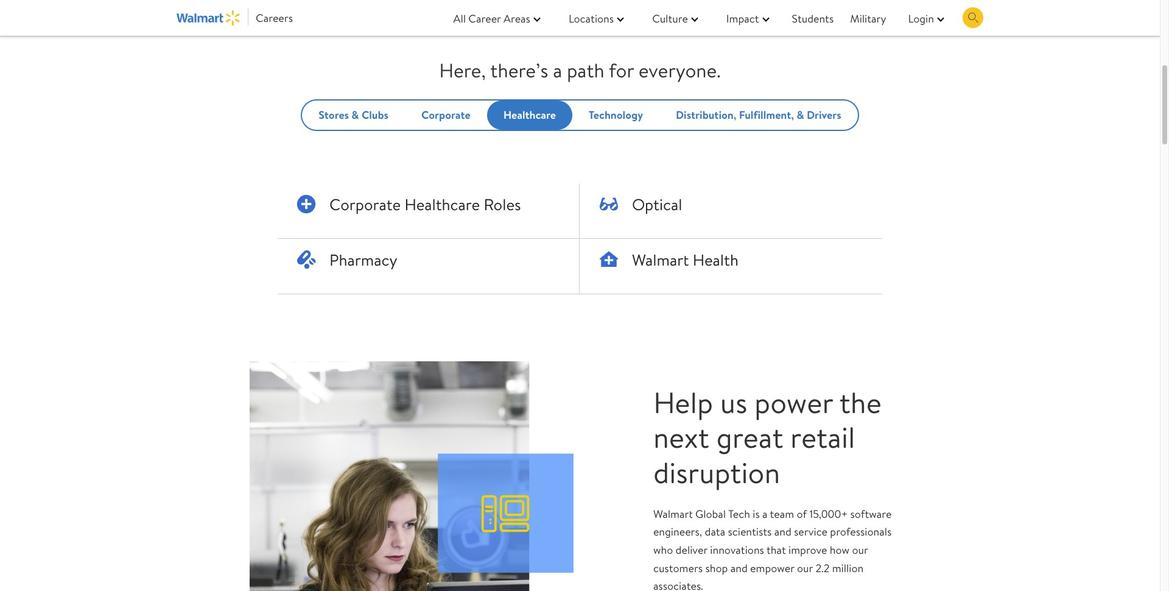 Task type: describe. For each thing, give the bounding box(es) containing it.
scientists
[[728, 524, 772, 539]]

health
[[693, 248, 739, 270]]

optical link
[[580, 183, 883, 238]]

drivers
[[807, 107, 842, 123]]

15,000+
[[810, 506, 848, 521]]

pharmacy link
[[278, 239, 580, 293]]

distribution,
[[676, 107, 737, 123]]

power
[[755, 382, 833, 423]]

corporate for corporate link
[[422, 107, 471, 123]]

Walmart Global Tech is a team of 15,000+ software engineers, data scientists and service professionals who deliver innovations that improve how our customers shop and empower our 2.2 million associates. text field
[[654, 505, 911, 591]]

a inside walmart global tech is a team of 15,000+ software engineers, data scientists and service professionals who deliver innovations that improve how our customers shop and empower our 2.2 million associates.
[[763, 506, 768, 521]]

clubs
[[362, 107, 389, 123]]

pharmacy
[[330, 248, 398, 270]]

everyone.
[[639, 57, 721, 83]]

next
[[654, 417, 710, 458]]

all
[[454, 11, 466, 26]]

areas
[[504, 11, 531, 26]]

careers
[[256, 10, 293, 26]]

us
[[721, 382, 748, 423]]

disruption
[[654, 452, 781, 493]]

stores & clubs link
[[319, 107, 389, 123]]

military link
[[845, 10, 887, 27]]

software
[[851, 506, 892, 521]]

help
[[654, 382, 714, 423]]

there's
[[491, 57, 549, 83]]

military
[[851, 11, 887, 26]]

deliver
[[676, 542, 708, 558]]

2.2
[[816, 560, 830, 576]]

professionals
[[831, 524, 892, 539]]

1 & from the left
[[352, 107, 359, 123]]

fulfillment,
[[740, 107, 795, 123]]

1 horizontal spatial and
[[775, 524, 792, 539]]

walmart health link
[[580, 239, 883, 293]]

customers
[[654, 560, 703, 576]]

great
[[717, 417, 784, 458]]

empower
[[751, 560, 795, 576]]

roles
[[484, 193, 521, 215]]

who
[[654, 542, 673, 558]]

walmart global tech is a team of 15,000+ software engineers, data scientists and service professionals who deliver innovations that improve how our customers shop and empower our 2.2 million associates.
[[654, 506, 892, 591]]

stores
[[319, 107, 349, 123]]

1 vertical spatial and
[[731, 560, 748, 576]]

walmart health
[[632, 248, 739, 270]]

that
[[767, 542, 786, 558]]

healthcare link
[[504, 107, 556, 123]]

locations link
[[558, 10, 631, 27]]

healthcare inside corporate healthcare roles link
[[405, 193, 480, 215]]

corporate for corporate healthcare roles
[[330, 193, 401, 215]]

students
[[792, 11, 834, 26]]

technology link
[[589, 107, 643, 123]]

login link
[[898, 10, 951, 27]]

distribution, fulfillment, & drivers link
[[676, 107, 842, 123]]

impact
[[727, 11, 760, 26]]

technology
[[589, 107, 643, 123]]



Task type: vqa. For each thing, say whether or not it's contained in the screenshot.
the Military
yes



Task type: locate. For each thing, give the bounding box(es) containing it.
corporate down here,
[[422, 107, 471, 123]]

2 & from the left
[[797, 107, 805, 123]]

login
[[909, 11, 935, 26]]

0 horizontal spatial our
[[798, 560, 814, 576]]

students link
[[787, 10, 834, 27]]

corporate healthcare roles link
[[278, 183, 580, 238]]

service
[[795, 524, 828, 539]]

walmart for walmart global tech is a team of 15,000+ software engineers, data scientists and service professionals who deliver innovations that improve how our customers shop and empower our 2.2 million associates.
[[654, 506, 693, 521]]

stores & clubs
[[319, 107, 389, 123]]

distribution, fulfillment, & drivers
[[676, 107, 842, 123]]

0 horizontal spatial healthcare
[[405, 193, 480, 215]]

all career areas link
[[443, 10, 547, 27]]

culture
[[653, 11, 688, 26]]

1 vertical spatial a
[[763, 506, 768, 521]]

0 horizontal spatial &
[[352, 107, 359, 123]]

walmart inside walmart global tech is a team of 15,000+ software engineers, data scientists and service professionals who deliver innovations that improve how our customers shop and empower our 2.2 million associates.
[[654, 506, 693, 521]]

home ecommerce feature 2 female image
[[250, 341, 574, 591]]

is
[[753, 506, 760, 521]]

of
[[797, 506, 807, 521]]

improve
[[789, 542, 828, 558]]

0 vertical spatial walmart
[[632, 248, 689, 270]]

how
[[830, 542, 850, 558]]

the
[[840, 382, 882, 423]]

for
[[609, 57, 634, 83]]

1 vertical spatial our
[[798, 560, 814, 576]]

here,
[[439, 57, 486, 83]]

1 horizontal spatial our
[[853, 542, 869, 558]]

0 vertical spatial our
[[853, 542, 869, 558]]

locations
[[569, 11, 614, 26]]

0 horizontal spatial and
[[731, 560, 748, 576]]

0 vertical spatial a
[[553, 57, 563, 83]]

associates.
[[654, 578, 704, 591]]

a
[[553, 57, 563, 83], [763, 506, 768, 521]]

1 vertical spatial corporate
[[330, 193, 401, 215]]

engineers,
[[654, 524, 703, 539]]

0 vertical spatial corporate
[[422, 107, 471, 123]]

a right is
[[763, 506, 768, 521]]

careers link
[[177, 9, 293, 27]]

1 vertical spatial walmart
[[654, 506, 693, 521]]

our left 2.2
[[798, 560, 814, 576]]

1 horizontal spatial healthcare
[[504, 107, 556, 123]]

career
[[469, 11, 501, 26]]

global
[[696, 506, 726, 521]]

team
[[770, 506, 795, 521]]

and down innovations
[[731, 560, 748, 576]]

healthcare
[[504, 107, 556, 123], [405, 193, 480, 215]]

our
[[853, 542, 869, 558], [798, 560, 814, 576]]

all career areas
[[454, 11, 531, 26]]

corporate
[[422, 107, 471, 123], [330, 193, 401, 215]]

a left path
[[553, 57, 563, 83]]

0 vertical spatial and
[[775, 524, 792, 539]]

& left drivers on the top right of the page
[[797, 107, 805, 123]]

innovations
[[711, 542, 765, 558]]

walmart
[[632, 248, 689, 270], [654, 506, 693, 521]]

1 vertical spatial healthcare
[[405, 193, 480, 215]]

optical
[[632, 193, 683, 215]]

0 horizontal spatial a
[[553, 57, 563, 83]]

shop
[[706, 560, 728, 576]]

corporate healthcare roles
[[330, 193, 521, 215]]

walmart for walmart health
[[632, 248, 689, 270]]

1 horizontal spatial &
[[797, 107, 805, 123]]

& left clubs
[[352, 107, 359, 123]]

healthcare down there's
[[504, 107, 556, 123]]

healthcare left roles on the left top of the page
[[405, 193, 480, 215]]

impact link
[[716, 10, 776, 27]]

1 horizontal spatial a
[[763, 506, 768, 521]]

help us power the next great retail disruption
[[654, 382, 882, 493]]

and down team
[[775, 524, 792, 539]]

0 vertical spatial healthcare
[[504, 107, 556, 123]]

retail
[[791, 417, 856, 458]]

walmart left health
[[632, 248, 689, 270]]

our down professionals
[[853, 542, 869, 558]]

and
[[775, 524, 792, 539], [731, 560, 748, 576]]

data
[[705, 524, 726, 539]]

path
[[567, 57, 605, 83]]

culture link
[[642, 10, 705, 27]]

&
[[352, 107, 359, 123], [797, 107, 805, 123]]

corporate link
[[422, 107, 471, 123]]

1 horizontal spatial corporate
[[422, 107, 471, 123]]

0 horizontal spatial corporate
[[330, 193, 401, 215]]

here, there's a path for everyone.
[[439, 57, 721, 83]]

section
[[0, 0, 1161, 37]]

walmart up "engineers,"
[[654, 506, 693, 521]]

million
[[833, 560, 864, 576]]

corporate up pharmacy
[[330, 193, 401, 215]]

tech
[[729, 506, 751, 521]]



